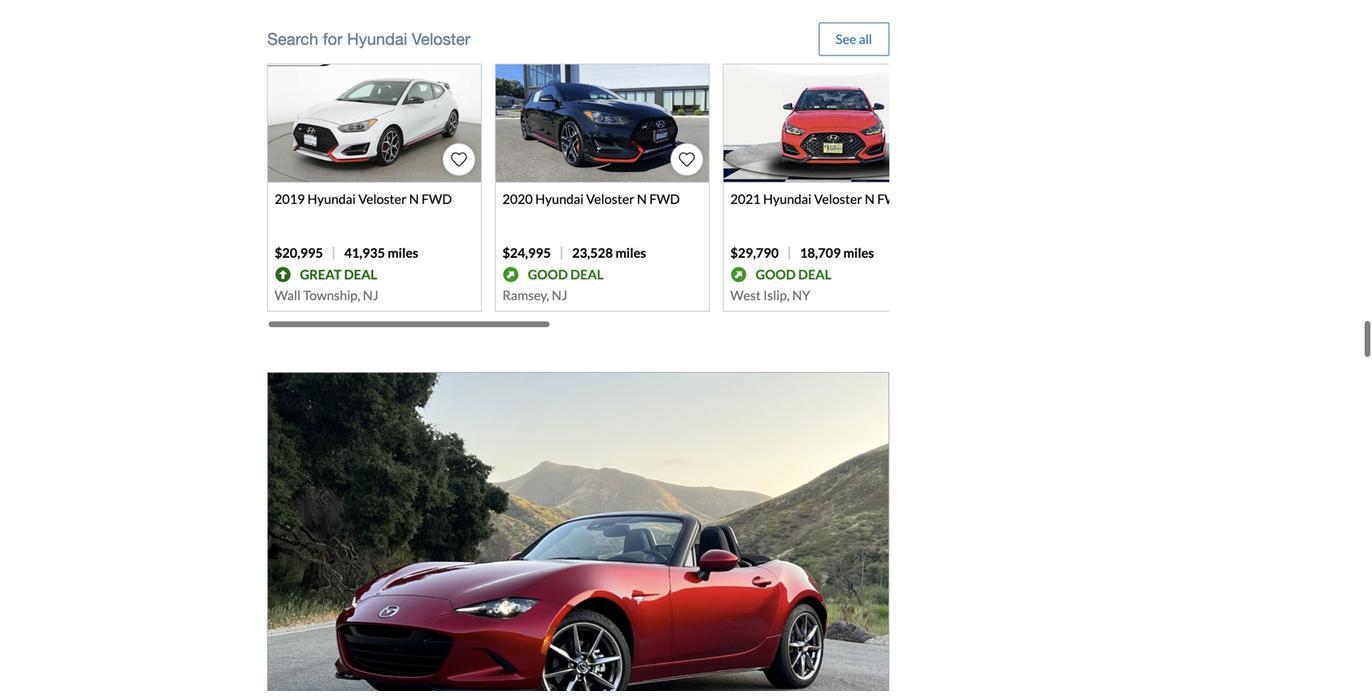 Task type: locate. For each thing, give the bounding box(es) containing it.
good deal down 23,528
[[528, 267, 604, 283]]

good up ramsey, nj
[[528, 267, 568, 283]]

deal down 18,709
[[798, 267, 832, 283]]

miles for 23,528 miles
[[616, 245, 646, 261]]

2019
[[275, 191, 305, 207]]

fwd
[[422, 191, 452, 207], [650, 191, 680, 207], [877, 191, 908, 207]]

miles right 18,709
[[844, 245, 874, 261]]

41,935
[[344, 245, 385, 261]]

n for 2021 hyundai veloster n fwd
[[865, 191, 875, 207]]

1 horizontal spatial miles
[[616, 245, 646, 261]]

veloster for 2019 hyundai veloster n fwd
[[358, 191, 407, 207]]

west islip, ny
[[730, 288, 811, 304]]

2 n from the left
[[637, 191, 647, 207]]

good up islip,
[[756, 267, 796, 283]]

18,709
[[800, 245, 841, 261]]

1 horizontal spatial n
[[637, 191, 647, 207]]

township,
[[303, 288, 360, 304]]

1 deal from the left
[[344, 267, 377, 283]]

2020 hyundai veloster n fwd image
[[496, 65, 709, 182]]

great deal
[[300, 267, 377, 283]]

1 horizontal spatial good deal
[[756, 267, 832, 283]]

2023 mazda mx-5 miata review summary image
[[267, 373, 890, 692]]

3 fwd from the left
[[877, 191, 908, 207]]

0 horizontal spatial good
[[528, 267, 568, 283]]

18,709 miles
[[800, 245, 874, 261]]

miles
[[388, 245, 418, 261], [616, 245, 646, 261], [844, 245, 874, 261]]

0 horizontal spatial deal
[[344, 267, 377, 283]]

1 fwd from the left
[[422, 191, 452, 207]]

nj
[[363, 288, 379, 304], [552, 288, 568, 304]]

0 horizontal spatial fwd
[[422, 191, 452, 207]]

0 horizontal spatial miles
[[388, 245, 418, 261]]

veloster
[[412, 29, 470, 49], [358, 191, 407, 207], [586, 191, 635, 207], [814, 191, 862, 207]]

good deal up ny
[[756, 267, 832, 283]]

2 horizontal spatial fwd
[[877, 191, 908, 207]]

n up 41,935 miles
[[409, 191, 419, 207]]

veloster for 2021 hyundai veloster n fwd
[[814, 191, 862, 207]]

3 n from the left
[[865, 191, 875, 207]]

2019 hyundai veloster n fwd image
[[268, 65, 481, 182]]

good
[[528, 267, 568, 283], [756, 267, 796, 283]]

nj right ramsey,
[[552, 288, 568, 304]]

0 horizontal spatial n
[[409, 191, 419, 207]]

23,528
[[572, 245, 613, 261]]

2 horizontal spatial deal
[[798, 267, 832, 283]]

1 horizontal spatial good
[[756, 267, 796, 283]]

1 n from the left
[[409, 191, 419, 207]]

good deal for nj
[[528, 267, 604, 283]]

good for $29,790
[[756, 267, 796, 283]]

$24,995
[[503, 245, 551, 261]]

1 horizontal spatial nj
[[552, 288, 568, 304]]

3 deal from the left
[[798, 267, 832, 283]]

see all
[[836, 31, 872, 47]]

2 good deal from the left
[[756, 267, 832, 283]]

1 horizontal spatial fwd
[[650, 191, 680, 207]]

good deal for islip,
[[756, 267, 832, 283]]

hyundai right 2020
[[535, 191, 584, 207]]

miles right 23,528
[[616, 245, 646, 261]]

hyundai for 2019
[[307, 191, 356, 207]]

hyundai right 2019
[[307, 191, 356, 207]]

2020
[[503, 191, 533, 207]]

deal down 23,528
[[571, 267, 604, 283]]

1 good from the left
[[528, 267, 568, 283]]

n for 2019 hyundai veloster n fwd
[[409, 191, 419, 207]]

nj down great deal
[[363, 288, 379, 304]]

good deal
[[528, 267, 604, 283], [756, 267, 832, 283]]

deal down 41,935
[[344, 267, 377, 283]]

wall
[[275, 288, 301, 304]]

deal for wall township, nj
[[344, 267, 377, 283]]

hyundai
[[347, 29, 407, 49], [307, 191, 356, 207], [535, 191, 584, 207], [763, 191, 812, 207]]

41,935 miles
[[344, 245, 418, 261]]

1 horizontal spatial deal
[[571, 267, 604, 283]]

2 horizontal spatial miles
[[844, 245, 874, 261]]

1 good deal from the left
[[528, 267, 604, 283]]

0 horizontal spatial nj
[[363, 288, 379, 304]]

2 good from the left
[[756, 267, 796, 283]]

1 miles from the left
[[388, 245, 418, 261]]

2020 hyundai veloster n fwd
[[503, 191, 680, 207]]

hyundai for 2020
[[535, 191, 584, 207]]

1 nj from the left
[[363, 288, 379, 304]]

2 fwd from the left
[[650, 191, 680, 207]]

n up 23,528 miles
[[637, 191, 647, 207]]

2019 hyundai veloster n fwd
[[275, 191, 452, 207]]

$20,995
[[275, 245, 323, 261]]

2 miles from the left
[[616, 245, 646, 261]]

miles right 41,935
[[388, 245, 418, 261]]

wall township, nj
[[275, 288, 379, 304]]

n up 18,709 miles
[[865, 191, 875, 207]]

n
[[409, 191, 419, 207], [637, 191, 647, 207], [865, 191, 875, 207]]

3 miles from the left
[[844, 245, 874, 261]]

$29,790
[[730, 245, 779, 261]]

0 horizontal spatial good deal
[[528, 267, 604, 283]]

see all link
[[819, 23, 890, 56]]

2 horizontal spatial n
[[865, 191, 875, 207]]

deal
[[344, 267, 377, 283], [571, 267, 604, 283], [798, 267, 832, 283]]

2 deal from the left
[[571, 267, 604, 283]]

fwd for 2020 hyundai veloster n fwd
[[650, 191, 680, 207]]

hyundai right 2021
[[763, 191, 812, 207]]



Task type: describe. For each thing, give the bounding box(es) containing it.
good for $24,995
[[528, 267, 568, 283]]

2021
[[730, 191, 761, 207]]

search for hyundai veloster
[[267, 29, 470, 49]]

miles for 41,935 miles
[[388, 245, 418, 261]]

ramsey, nj
[[503, 288, 568, 304]]

fwd for 2021 hyundai veloster n fwd
[[877, 191, 908, 207]]

see
[[836, 31, 857, 47]]

west
[[730, 288, 761, 304]]

2021 hyundai veloster n fwd image
[[724, 65, 937, 182]]

hyundai right for
[[347, 29, 407, 49]]

search
[[267, 29, 318, 49]]

2021 hyundai veloster n fwd
[[730, 191, 908, 207]]

all
[[859, 31, 872, 47]]

miles for 18,709 miles
[[844, 245, 874, 261]]

deal for west islip, ny
[[798, 267, 832, 283]]

ramsey,
[[503, 288, 549, 304]]

n for 2020 hyundai veloster n fwd
[[637, 191, 647, 207]]

2 nj from the left
[[552, 288, 568, 304]]

hyundai for 2021
[[763, 191, 812, 207]]

23,528 miles
[[572, 245, 646, 261]]

deal for ramsey, nj
[[571, 267, 604, 283]]

for
[[323, 29, 343, 49]]

fwd for 2019 hyundai veloster n fwd
[[422, 191, 452, 207]]

ny
[[792, 288, 811, 304]]

great
[[300, 267, 342, 283]]

veloster for 2020 hyundai veloster n fwd
[[586, 191, 635, 207]]

islip,
[[764, 288, 790, 304]]



Task type: vqa. For each thing, say whether or not it's contained in the screenshot.
great deal
yes



